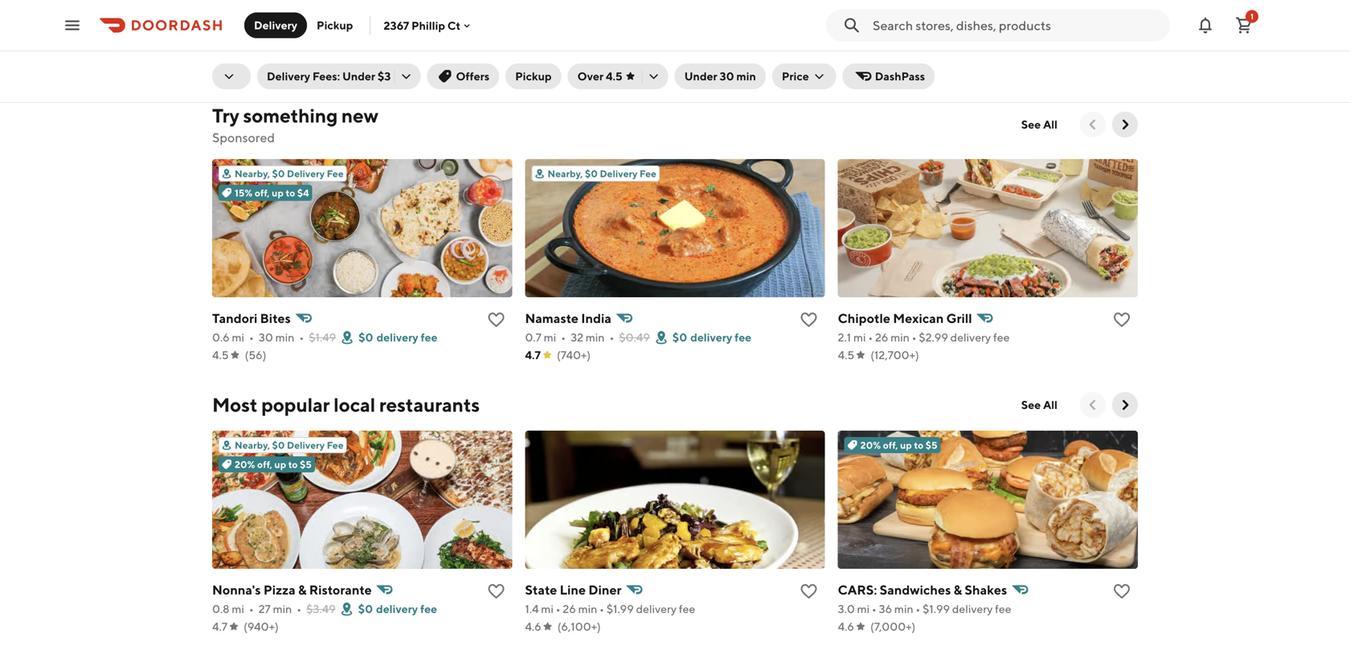 Task type: locate. For each thing, give the bounding box(es) containing it.
1 vertical spatial 30
[[259, 331, 273, 344]]

$0 delivery fee for namaste india
[[672, 331, 752, 344]]

under 30 min
[[684, 70, 756, 83]]

0 horizontal spatial 4.7
[[212, 620, 228, 633]]

1 see all link from the top
[[1012, 112, 1067, 137]]

min right 27
[[273, 602, 292, 616]]

36
[[879, 602, 892, 616]]

see all link left previous button of carousel icon
[[1012, 392, 1067, 418]]

0.8 for nonna's pizza & ristorante
[[212, 602, 229, 616]]

4.7 down nonna's
[[212, 620, 228, 633]]

4.5 right over
[[606, 70, 623, 83]]

4.7 for nonna's pizza & ristorante
[[212, 620, 228, 633]]

1 vertical spatial 4.7
[[525, 348, 541, 362]]

0 vertical spatial $5
[[926, 440, 938, 451]]

click to add this store to your saved list image left chipotle at the right
[[799, 310, 819, 329]]

nearby,
[[235, 168, 270, 179], [548, 168, 583, 179], [235, 440, 270, 451]]

0 vertical spatial see all link
[[1012, 112, 1067, 137]]

2 vertical spatial 4.7
[[212, 620, 228, 633]]

• right 31
[[921, 41, 926, 55]]

4.5 inside button
[[606, 70, 623, 83]]

24
[[572, 41, 585, 55]]

1 horizontal spatial under
[[684, 70, 717, 83]]

2 $1.99 from the left
[[923, 602, 950, 616]]

1 horizontal spatial 30
[[720, 70, 734, 83]]

1 vertical spatial 0.8
[[212, 602, 229, 616]]

nearby, for nonna's pizza & ristorante
[[235, 440, 270, 451]]

• up over 4.5 button
[[611, 41, 616, 55]]

min down bites
[[275, 331, 294, 344]]

mi
[[232, 41, 244, 55], [545, 41, 557, 55], [858, 41, 870, 55], [232, 331, 244, 344], [544, 331, 556, 344], [853, 331, 866, 344], [232, 602, 244, 616], [541, 602, 554, 616], [857, 602, 870, 616]]

20% off, up to $5
[[860, 440, 938, 451], [235, 459, 312, 470]]

1 button
[[1228, 9, 1260, 41]]

mi down tandori
[[232, 331, 244, 344]]

to for state line diner
[[288, 459, 298, 470]]

diner
[[588, 582, 622, 598]]

1.4
[[525, 602, 539, 616]]

26 down line
[[563, 602, 576, 616]]

sandwiches
[[880, 582, 951, 598]]

• down line
[[556, 602, 561, 616]]

over 4.5 button
[[568, 63, 668, 89]]

pickup up 0.6 mi • 33 min • $0 delivery fee
[[317, 18, 353, 32]]

phillip
[[411, 19, 445, 32]]

over
[[577, 70, 604, 83]]

1 horizontal spatial $1.99
[[923, 602, 950, 616]]

nearby, $0 delivery fee
[[235, 168, 344, 179], [548, 168, 657, 179], [235, 440, 344, 451]]

$0 delivery fee
[[984, 41, 1063, 55], [359, 331, 438, 344], [672, 331, 752, 344], [358, 602, 437, 616]]

4.6
[[525, 620, 541, 633], [838, 620, 854, 633]]

see all left previous button of carousel image
[[1021, 118, 1058, 131]]

min right '24'
[[587, 41, 606, 55]]

previous button of carousel image
[[1085, 117, 1101, 133]]

0 vertical spatial 30
[[720, 70, 734, 83]]

4.5 down "2.1"
[[838, 348, 854, 362]]

1 horizontal spatial 4.5
[[606, 70, 623, 83]]

(1,100+)
[[245, 59, 286, 72]]

1 4.6 from the left
[[525, 620, 541, 633]]

mi right 0.7
[[544, 331, 556, 344]]

1 vertical spatial $5
[[300, 459, 312, 470]]

$0 delivery fee for tandori bites
[[359, 331, 438, 344]]

$5
[[926, 440, 938, 451], [300, 459, 312, 470]]

see all
[[1021, 118, 1058, 131], [1021, 398, 1058, 411]]

namaste india
[[525, 311, 611, 326]]

0.8
[[838, 41, 855, 55], [212, 602, 229, 616]]

mi down novino
[[858, 41, 870, 55]]

pickup
[[317, 18, 353, 32], [515, 70, 552, 83]]

0 vertical spatial see all
[[1021, 118, 1058, 131]]

0 horizontal spatial $0.49
[[619, 331, 650, 344]]

1 horizontal spatial $0.49
[[931, 41, 962, 55]]

4.8 down 0.5
[[525, 59, 542, 72]]

$1.99 down cars: sandwiches & shakes at the right of page
[[923, 602, 950, 616]]

0 vertical spatial all
[[1043, 118, 1058, 131]]

• up (56) in the left of the page
[[249, 331, 254, 344]]

1 horizontal spatial pickup
[[515, 70, 552, 83]]

0.6 down the sushigo
[[212, 41, 230, 55]]

min right '33'
[[274, 41, 293, 55]]

0 horizontal spatial 20%
[[235, 459, 255, 470]]

min
[[274, 41, 293, 55], [587, 41, 606, 55], [897, 41, 916, 55], [736, 70, 756, 83], [275, 331, 294, 344], [586, 331, 605, 344], [891, 331, 910, 344], [273, 602, 292, 616], [578, 602, 597, 616], [894, 602, 913, 616]]

2 horizontal spatial 4.5
[[838, 348, 854, 362]]

dashpass button
[[843, 63, 935, 89]]

0 vertical spatial 26
[[875, 331, 888, 344]]

click to add this store to your saved list image
[[1112, 310, 1132, 329], [486, 582, 506, 601], [1112, 582, 1132, 601]]

notification bell image
[[1196, 16, 1215, 35]]

&
[[298, 582, 307, 598], [954, 582, 962, 598]]

0.6
[[212, 41, 230, 55], [212, 331, 230, 344]]

india
[[581, 311, 611, 326]]

fee for state line diner
[[327, 440, 344, 451]]

all
[[1043, 118, 1058, 131], [1043, 398, 1058, 411]]

see left previous button of carousel image
[[1021, 118, 1041, 131]]

0 horizontal spatial &
[[298, 582, 307, 598]]

delivery inside delivery button
[[254, 18, 297, 32]]

under inside button
[[684, 70, 717, 83]]

26 for mexican
[[875, 331, 888, 344]]

2 vertical spatial to
[[288, 459, 298, 470]]

mi for 1.4 mi • 26 min • $1.99 delivery fee
[[541, 602, 554, 616]]

2 & from the left
[[954, 582, 962, 598]]

• down sandwiches
[[916, 602, 920, 616]]

click to add this store to your saved list image for tandori bites
[[486, 310, 506, 329]]

$0.49 right 31
[[931, 41, 962, 55]]

• left 32
[[561, 331, 566, 344]]

tandori
[[212, 311, 257, 326]]

try
[[212, 104, 239, 127]]

all left previous button of carousel image
[[1043, 118, 1058, 131]]

4.7 for novino
[[838, 59, 854, 72]]

4.6 for state line diner
[[525, 620, 541, 633]]

see
[[1021, 118, 1041, 131], [1021, 398, 1041, 411]]

mi down nonna's
[[232, 602, 244, 616]]

min left price
[[736, 70, 756, 83]]

0 vertical spatial 4.7
[[838, 59, 854, 72]]

click to add this store to your saved list image left cars:
[[799, 582, 819, 601]]

fee
[[369, 41, 386, 55], [683, 41, 700, 55], [1046, 41, 1063, 55], [421, 331, 438, 344], [735, 331, 752, 344], [993, 331, 1010, 344], [420, 602, 437, 616], [679, 602, 695, 616], [995, 602, 1011, 616]]

0 vertical spatial see
[[1021, 118, 1041, 131]]

0.8 down novino
[[838, 41, 855, 55]]

0.6 for sushigo
[[212, 41, 230, 55]]

1 0.6 from the top
[[212, 41, 230, 55]]

• down india
[[609, 331, 614, 344]]

mi right "2.1"
[[853, 331, 866, 344]]

min for 0.7 mi • 32 min •
[[586, 331, 605, 344]]

0 vertical spatial 20%
[[860, 440, 881, 451]]

0 horizontal spatial 4.5
[[212, 348, 229, 362]]

1 & from the left
[[298, 582, 307, 598]]

see all link left previous button of carousel image
[[1012, 112, 1067, 137]]

1 vertical spatial off,
[[883, 440, 898, 451]]

2 see all link from the top
[[1012, 392, 1067, 418]]

see all for chipotle mexican grill
[[1021, 118, 1058, 131]]

0.6 down tandori
[[212, 331, 230, 344]]

4.5 left (56) in the left of the page
[[212, 348, 229, 362]]

delivery
[[254, 18, 297, 32], [267, 70, 310, 83], [287, 168, 325, 179], [600, 168, 638, 179], [287, 440, 325, 451]]

4.7 down 0.7
[[525, 348, 541, 362]]

0 vertical spatial to
[[286, 187, 295, 199]]

mi for 0.8 mi • 27 min •
[[232, 602, 244, 616]]

click to add this store to your saved list image for cars: sandwiches & shakes
[[1112, 582, 1132, 601]]

min for 0.6 mi • 33 min • $0 delivery fee
[[274, 41, 293, 55]]

mi down the sushigo
[[232, 41, 244, 55]]

0 horizontal spatial 4.6
[[525, 620, 541, 633]]

up
[[272, 187, 284, 199], [900, 440, 912, 451], [274, 459, 286, 470]]

2 0.6 from the top
[[212, 331, 230, 344]]

4.5 for chipotle mexican grill
[[838, 348, 854, 362]]

see left previous button of carousel icon
[[1021, 398, 1041, 411]]

4.6 down 3.0
[[838, 620, 854, 633]]

$0.49 right 32
[[619, 331, 650, 344]]

1 vertical spatial see all link
[[1012, 392, 1067, 418]]

2 4.6 from the left
[[838, 620, 854, 633]]

try something new sponsored
[[212, 104, 378, 145]]

1 horizontal spatial 4.8
[[525, 59, 542, 72]]

pickup down 0.5
[[515, 70, 552, 83]]

0 vertical spatial pickup button
[[307, 12, 363, 38]]

click to add this store to your saved list image for chipotle mexican grill
[[1112, 310, 1132, 329]]

min for 0.6 mi • 30 min •
[[275, 331, 294, 344]]

mi for 0.6 mi • 33 min • $0 delivery fee
[[232, 41, 244, 55]]

mi right 3.0
[[857, 602, 870, 616]]

min up (6,100+)
[[578, 602, 597, 616]]

0.7
[[525, 331, 542, 344]]

pickup button up 0.6 mi • 33 min • $0 delivery fee
[[307, 12, 363, 38]]

previous button of carousel image
[[1085, 397, 1101, 413]]

2 see all from the top
[[1021, 398, 1058, 411]]

4.7 down novino
[[838, 59, 854, 72]]

0 vertical spatial 20% off, up to $5
[[860, 440, 938, 451]]

• left 31
[[875, 41, 880, 55]]

4.5
[[606, 70, 623, 83], [212, 348, 229, 362], [838, 348, 854, 362]]

1 vertical spatial 26
[[563, 602, 576, 616]]

0.5 mi • 24 min • $0 delivery fee
[[525, 41, 700, 55]]

2 vertical spatial up
[[274, 459, 286, 470]]

0 vertical spatial 0.8
[[838, 41, 855, 55]]

1 vertical spatial pickup
[[515, 70, 552, 83]]

2 4.8 from the left
[[525, 59, 542, 72]]

1 horizontal spatial 20%
[[860, 440, 881, 451]]

1 vertical spatial see
[[1021, 398, 1041, 411]]

2 all from the top
[[1043, 398, 1058, 411]]

2 vertical spatial off,
[[257, 459, 272, 470]]

1 4.8 from the left
[[212, 59, 229, 72]]

1 see all from the top
[[1021, 118, 1058, 131]]

chipotle
[[838, 311, 890, 326]]

0 horizontal spatial 26
[[563, 602, 576, 616]]

0 vertical spatial pickup
[[317, 18, 353, 32]]

all left previous button of carousel icon
[[1043, 398, 1058, 411]]

4.5 for tandori bites
[[212, 348, 229, 362]]

0 horizontal spatial pickup button
[[307, 12, 363, 38]]

min up the (12,700+)
[[891, 331, 910, 344]]

(770+)
[[558, 59, 591, 72]]

click to add this store to your saved list image for namaste india
[[799, 310, 819, 329]]

0 horizontal spatial 4.8
[[212, 59, 229, 72]]

(12,700+)
[[871, 348, 919, 362]]

up for state line diner
[[274, 459, 286, 470]]

state
[[525, 582, 557, 598]]

0 vertical spatial off,
[[255, 187, 270, 199]]

0 horizontal spatial 0.8
[[212, 602, 229, 616]]

delivery fees: under $3
[[267, 70, 391, 83]]

2 horizontal spatial 4.7
[[838, 59, 854, 72]]

& for pizza
[[298, 582, 307, 598]]

4.7
[[838, 59, 854, 72], [525, 348, 541, 362], [212, 620, 228, 633]]

fees:
[[313, 70, 340, 83]]

1
[[1250, 12, 1254, 21]]

min for 2.1 mi • 26 min • $2.99 delivery fee
[[891, 331, 910, 344]]

mi right 0.5
[[545, 41, 557, 55]]

click to add this store to your saved list image for state line diner
[[799, 582, 819, 601]]

pickup button down 0.5
[[506, 63, 561, 89]]

1 vertical spatial 0.6
[[212, 331, 230, 344]]

bites
[[260, 311, 291, 326]]

pickup button
[[307, 12, 363, 38], [506, 63, 561, 89]]

grill
[[946, 311, 972, 326]]

0 horizontal spatial $1.99
[[607, 602, 634, 616]]

min right 32
[[586, 331, 605, 344]]

to for namaste india
[[286, 187, 295, 199]]

1 $1.99 from the left
[[607, 602, 634, 616]]

min for 0.5 mi • 24 min • $0 delivery fee
[[587, 41, 606, 55]]

1 horizontal spatial 4.6
[[838, 620, 854, 633]]

1 horizontal spatial 26
[[875, 331, 888, 344]]

1 vertical spatial all
[[1043, 398, 1058, 411]]

1 horizontal spatial &
[[954, 582, 962, 598]]

under
[[342, 70, 375, 83], [684, 70, 717, 83]]

1 see from the top
[[1021, 118, 1041, 131]]

min right 36
[[894, 602, 913, 616]]

min for 0.8 mi • 31 min •
[[897, 41, 916, 55]]

click to add this store to your saved list image
[[486, 310, 506, 329], [799, 310, 819, 329], [799, 582, 819, 601]]

$1.99
[[607, 602, 634, 616], [923, 602, 950, 616]]

nonna's
[[212, 582, 261, 598]]

2 see from the top
[[1021, 398, 1041, 411]]

0 vertical spatial up
[[272, 187, 284, 199]]

2 under from the left
[[684, 70, 717, 83]]

1 horizontal spatial 4.7
[[525, 348, 541, 362]]

1 vertical spatial $0.49
[[619, 331, 650, 344]]

1 horizontal spatial $5
[[926, 440, 938, 451]]

$0.49
[[931, 41, 962, 55], [619, 331, 650, 344]]

fee
[[327, 168, 344, 179], [640, 168, 657, 179], [327, 440, 344, 451]]

4.6 down 1.4
[[525, 620, 541, 633]]

30 left price
[[720, 70, 734, 83]]

click to add this store to your saved list image left namaste
[[486, 310, 506, 329]]

15% off, up to $4
[[235, 187, 309, 199]]

1 horizontal spatial 0.8
[[838, 41, 855, 55]]

0 vertical spatial $0.49
[[931, 41, 962, 55]]

1 vertical spatial see all
[[1021, 398, 1058, 411]]

1 vertical spatial pickup button
[[506, 63, 561, 89]]

open menu image
[[63, 16, 82, 35]]

0 horizontal spatial 20% off, up to $5
[[235, 459, 312, 470]]

26 up the (12,700+)
[[875, 331, 888, 344]]

see all left previous button of carousel icon
[[1021, 398, 1058, 411]]

mi for 0.5 mi • 24 min • $0 delivery fee
[[545, 41, 557, 55]]

cars:
[[838, 582, 877, 598]]

see all link for cars: sandwiches & shakes
[[1012, 392, 1067, 418]]

mi for 3.0 mi • 36 min • $1.99 delivery fee
[[857, 602, 870, 616]]

dashpass
[[875, 70, 925, 83]]

0 vertical spatial 0.6
[[212, 41, 230, 55]]

min right 31
[[897, 41, 916, 55]]

most popular local restaurants
[[212, 393, 480, 416]]

30 up (56) in the left of the page
[[259, 331, 273, 344]]

1 under from the left
[[342, 70, 375, 83]]

mi right 1.4
[[541, 602, 554, 616]]

• down nonna's pizza & ristorante
[[297, 602, 301, 616]]

• left $1.49
[[299, 331, 304, 344]]

26
[[875, 331, 888, 344], [563, 602, 576, 616]]

& left shakes at the right of the page
[[954, 582, 962, 598]]

0.8 down nonna's
[[212, 602, 229, 616]]

& right pizza
[[298, 582, 307, 598]]

• left 27
[[249, 602, 254, 616]]

up for namaste india
[[272, 187, 284, 199]]

30 inside button
[[720, 70, 734, 83]]

$0.49 for namaste india
[[619, 331, 650, 344]]

1 all from the top
[[1043, 118, 1058, 131]]

$1.99 down diner
[[607, 602, 634, 616]]

see for cars: sandwiches & shakes
[[1021, 398, 1041, 411]]

$0.49 for novino
[[931, 41, 962, 55]]

4.8 down the sushigo
[[212, 59, 229, 72]]

0 horizontal spatial under
[[342, 70, 375, 83]]

offers
[[456, 70, 490, 83]]

1 vertical spatial 20% off, up to $5
[[235, 459, 312, 470]]



Task type: vqa. For each thing, say whether or not it's contained in the screenshot.
iced inside the Iced Shaken Espresso $4.75
no



Task type: describe. For each thing, give the bounding box(es) containing it.
27
[[259, 602, 271, 616]]

$1.99 for &
[[923, 602, 950, 616]]

min for 0.8 mi • 27 min •
[[273, 602, 292, 616]]

nearby, $0 delivery fee for tandori bites
[[235, 168, 344, 179]]

• left '33'
[[249, 41, 254, 55]]

see all link for chipotle mexican grill
[[1012, 112, 1067, 137]]

• down diner
[[600, 602, 604, 616]]

(56)
[[245, 348, 266, 362]]

most popular local restaurants link
[[212, 392, 480, 418]]

0.6 for tandori bites
[[212, 331, 230, 344]]

off, for namaste india
[[255, 187, 270, 199]]

ct
[[447, 19, 461, 32]]

restaurants
[[379, 393, 480, 416]]

something
[[243, 104, 338, 127]]

15%
[[235, 187, 253, 199]]

nonna's pizza & ristorante
[[212, 582, 372, 598]]

sushigo
[[212, 21, 260, 37]]

• down delivery button
[[298, 41, 302, 55]]

all for cars: sandwiches & shakes
[[1043, 398, 1058, 411]]

2.1 mi • 26 min • $2.99 delivery fee
[[838, 331, 1010, 344]]

min for 3.0 mi • 36 min • $1.99 delivery fee
[[894, 602, 913, 616]]

(740+)
[[557, 348, 591, 362]]

nearby, $0 delivery fee for nonna's pizza & ristorante
[[235, 440, 344, 451]]

most
[[212, 393, 258, 416]]

4.8 for (770+)
[[525, 59, 542, 72]]

• down chipotle at the right
[[868, 331, 873, 344]]

ristorante
[[309, 582, 372, 598]]

$3.49
[[306, 602, 336, 616]]

cars: sandwiches & shakes
[[838, 582, 1007, 598]]

chipotle mexican grill
[[838, 311, 972, 326]]

min for 1.4 mi • 26 min • $1.99 delivery fee
[[578, 602, 597, 616]]

3.0
[[838, 602, 855, 616]]

& for sandwiches
[[954, 582, 962, 598]]

click to add this store to your saved list image for nonna's pizza & ristorante
[[486, 582, 506, 601]]

$1.49
[[309, 331, 336, 344]]

0.7 mi • 32 min •
[[525, 331, 614, 344]]

2367 phillip ct button
[[384, 19, 473, 32]]

(1,000+)
[[870, 59, 914, 72]]

novino
[[838, 21, 881, 37]]

• left '24'
[[562, 41, 567, 55]]

delivery button
[[244, 12, 307, 38]]

0.5
[[525, 41, 543, 55]]

$3
[[378, 70, 391, 83]]

Store search: begin typing to search for stores available on DoorDash text field
[[873, 16, 1160, 34]]

line
[[560, 582, 586, 598]]

1 vertical spatial 20%
[[235, 459, 255, 470]]

0.8 mi • 31 min •
[[838, 41, 926, 55]]

mexican
[[893, 311, 944, 326]]

fee for namaste india
[[327, 168, 344, 179]]

$4
[[297, 187, 309, 199]]

popular
[[261, 393, 330, 416]]

mi for 0.8 mi • 31 min •
[[858, 41, 870, 55]]

next button of carousel image
[[1117, 397, 1133, 413]]

• left 36
[[872, 602, 877, 616]]

32
[[571, 331, 583, 344]]

• left $2.99
[[912, 331, 917, 344]]

tandori bites
[[212, 311, 291, 326]]

namaste
[[525, 311, 579, 326]]

nearby, for tandori bites
[[235, 168, 270, 179]]

$2.99
[[919, 331, 948, 344]]

4.6 for cars: sandwiches & shakes
[[838, 620, 854, 633]]

1.4 mi • 26 min • $1.99 delivery fee
[[525, 602, 695, 616]]

0 horizontal spatial $5
[[300, 459, 312, 470]]

0.8 for novino
[[838, 41, 855, 55]]

state line diner
[[525, 582, 622, 598]]

pizza
[[263, 582, 295, 598]]

shakes
[[965, 582, 1007, 598]]

1 horizontal spatial pickup button
[[506, 63, 561, 89]]

min inside button
[[736, 70, 756, 83]]

(7,000+)
[[870, 620, 916, 633]]

new
[[341, 104, 378, 127]]

0.8 mi • 27 min •
[[212, 602, 301, 616]]

3.0 mi • 36 min • $1.99 delivery fee
[[838, 602, 1011, 616]]

0.6 mi • 33 min • $0 delivery fee
[[212, 41, 386, 55]]

mi for 0.7 mi • 32 min •
[[544, 331, 556, 344]]

26 for line
[[563, 602, 576, 616]]

sponsored
[[212, 130, 275, 145]]

mi for 0.6 mi • 30 min •
[[232, 331, 244, 344]]

1 horizontal spatial 20% off, up to $5
[[860, 440, 938, 451]]

$0 delivery fee for novino
[[984, 41, 1063, 55]]

over 4.5
[[577, 70, 623, 83]]

all for chipotle mexican grill
[[1043, 118, 1058, 131]]

31
[[884, 41, 895, 55]]

price button
[[772, 63, 836, 89]]

see all for cars: sandwiches & shakes
[[1021, 398, 1058, 411]]

offers button
[[427, 63, 499, 89]]

2367 phillip ct
[[384, 19, 461, 32]]

under 30 min button
[[675, 63, 766, 89]]

0 horizontal spatial 30
[[259, 331, 273, 344]]

33
[[259, 41, 272, 55]]

4.8 for (1,100+)
[[212, 59, 229, 72]]

$1.99 for diner
[[607, 602, 634, 616]]

2 items, open order cart image
[[1234, 16, 1254, 35]]

next button of carousel image
[[1117, 117, 1133, 133]]

see for chipotle mexican grill
[[1021, 118, 1041, 131]]

2.1
[[838, 331, 851, 344]]

(940+)
[[244, 620, 279, 633]]

1 vertical spatial up
[[900, 440, 912, 451]]

local
[[334, 393, 375, 416]]

price
[[782, 70, 809, 83]]

mi for 2.1 mi • 26 min • $2.99 delivery fee
[[853, 331, 866, 344]]

$0 delivery fee for nonna's pizza & ristorante
[[358, 602, 437, 616]]

0.6 mi • 30 min •
[[212, 331, 304, 344]]

2367
[[384, 19, 409, 32]]

0 horizontal spatial pickup
[[317, 18, 353, 32]]

1 vertical spatial to
[[914, 440, 924, 451]]

off, for state line diner
[[257, 459, 272, 470]]

4.7 for namaste india
[[525, 348, 541, 362]]

(6,100+)
[[557, 620, 601, 633]]



